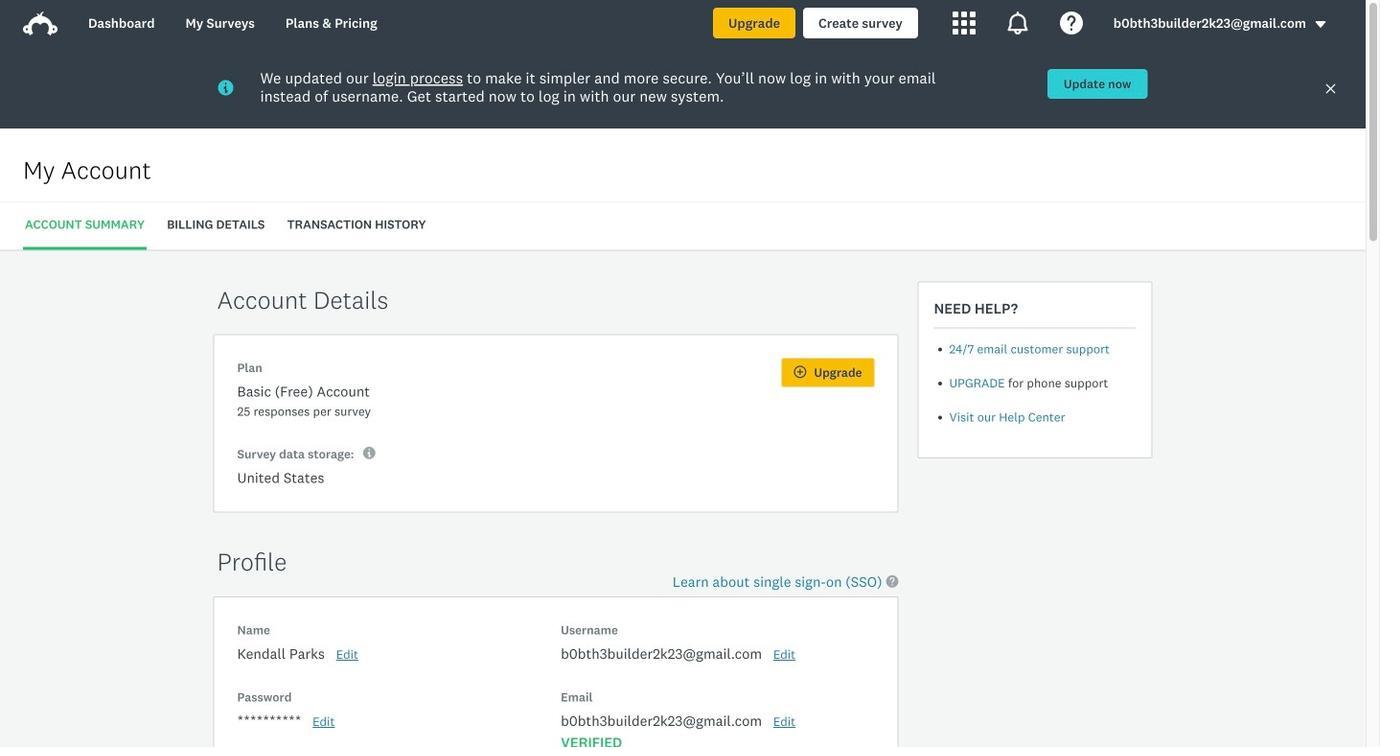 Task type: vqa. For each thing, say whether or not it's contained in the screenshot.
icon   XJTfE
no



Task type: describe. For each thing, give the bounding box(es) containing it.
surveymonkey logo image
[[23, 12, 58, 36]]

x image
[[1325, 82, 1338, 95]]



Task type: locate. For each thing, give the bounding box(es) containing it.
dropdown arrow image
[[1315, 18, 1328, 31]]

0 horizontal spatial products icon image
[[953, 12, 976, 35]]

1 products icon image from the left
[[953, 12, 976, 35]]

help icon image
[[1060, 12, 1083, 35]]

products icon image
[[953, 12, 976, 35], [1007, 12, 1030, 35]]

2 products icon image from the left
[[1007, 12, 1030, 35]]

1 horizontal spatial products icon image
[[1007, 12, 1030, 35]]



